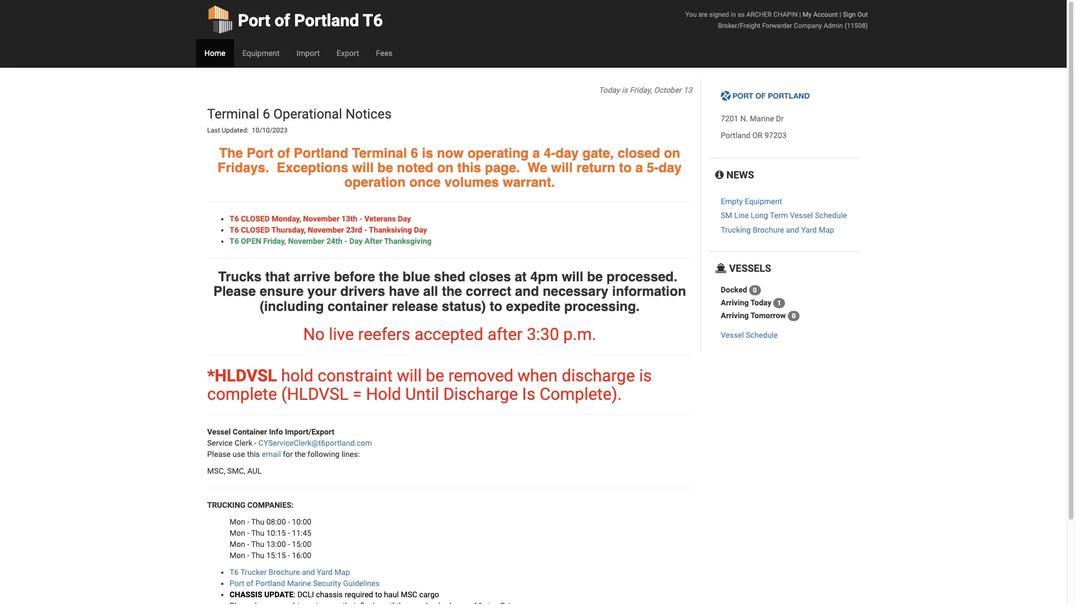 Task type: describe. For each thing, give the bounding box(es) containing it.
we
[[527, 160, 547, 176]]

status)
[[442, 299, 486, 314]]

vessel schedule link
[[721, 331, 778, 340]]

portland inside the port of portland terminal 6 is now operating a 4-day gate, closed on fridays .  exceptions will be noted on this page.  we will return to a 5-day operation once volumes warrant.
[[294, 145, 348, 161]]

terminal inside the port of portland terminal 6 is now operating a 4-day gate, closed on fridays .  exceptions will be noted on this page.  we will return to a 5-day operation once volumes warrant.
[[352, 145, 407, 161]]

1 horizontal spatial day
[[659, 160, 682, 176]]

1 closed from the top
[[241, 214, 270, 223]]

- down trucking companies:
[[247, 518, 249, 527]]

portland or 97203
[[721, 131, 787, 140]]

return
[[576, 160, 615, 176]]

- left 13:00
[[247, 540, 249, 549]]

correct
[[466, 284, 511, 300]]

7201
[[721, 114, 738, 123]]

97203
[[765, 131, 787, 140]]

update
[[264, 591, 294, 600]]

to inside the port of portland terminal 6 is now operating a 4-day gate, closed on fridays .  exceptions will be noted on this page.  we will return to a 5-day operation once volumes warrant.
[[619, 160, 632, 176]]

(11508)
[[845, 22, 868, 30]]

0 horizontal spatial a
[[532, 145, 540, 161]]

ship image
[[715, 264, 727, 274]]

email link
[[262, 450, 281, 459]]

2 thu from the top
[[251, 529, 264, 538]]

1 horizontal spatial is
[[622, 86, 628, 95]]

portland down 7201
[[721, 131, 750, 140]]

2 arriving from the top
[[721, 311, 749, 320]]

blue
[[403, 269, 430, 285]]

term
[[770, 211, 788, 220]]

expedite
[[506, 299, 561, 314]]

following
[[308, 450, 340, 459]]

this inside the port of portland terminal 6 is now operating a 4-day gate, closed on fridays .  exceptions will be noted on this page.  we will return to a 5-day operation once volumes warrant.
[[457, 160, 481, 176]]

- left 16:00
[[288, 551, 290, 560]]

port inside the port of portland terminal 6 is now operating a 4-day gate, closed on fridays .  exceptions will be noted on this page.  we will return to a 5-day operation once volumes warrant.
[[247, 145, 274, 161]]

sign out link
[[843, 11, 868, 18]]

empty equipment link
[[721, 197, 782, 206]]

4 mon from the top
[[230, 551, 245, 560]]

1 arriving from the top
[[721, 298, 749, 307]]

shed
[[434, 269, 465, 285]]

today is friday, october 13
[[599, 86, 692, 95]]

brochure inside the t6 trucker brochure and yard map port of portland marine security guidelines chassis update : dcli chassis required to haul msc cargo
[[269, 568, 300, 577]]

gate,
[[582, 145, 614, 161]]

haul
[[384, 591, 399, 600]]

1 horizontal spatial on
[[664, 145, 680, 161]]

hold
[[366, 385, 401, 404]]

- right 13th
[[359, 214, 362, 223]]

noted
[[397, 160, 433, 176]]

will right exceptions
[[352, 160, 374, 176]]

exceptions
[[277, 160, 348, 176]]

my account link
[[803, 11, 838, 18]]

closes
[[469, 269, 511, 285]]

empty
[[721, 197, 743, 206]]

trucking brochure and yard map link
[[721, 226, 834, 235]]

monday,
[[272, 214, 301, 223]]

0 vertical spatial november
[[303, 214, 339, 223]]

- inside vessel container info import/export service clerk - cyserviceclerk@t6portland.com please use this email for the following lines:
[[254, 439, 256, 448]]

trucks
[[218, 269, 261, 285]]

operational
[[273, 106, 342, 122]]

friday, inside t6 closed monday, november 13th - veterans day t6 closed thursday, november 23rd - thanksiving day t6 open friday, november 24th - day after thanksgiving
[[263, 237, 286, 246]]

(hldvsl
[[281, 385, 348, 404]]

complete
[[207, 385, 277, 404]]

october
[[654, 86, 681, 95]]

is inside hold constraint will be removed when discharge is complete (hldvsl = hold until discharge is complete).
[[639, 366, 652, 386]]

1 vertical spatial day
[[414, 225, 427, 234]]

and inside empty equipment sm line long term vessel schedule trucking brochure and yard map
[[786, 226, 799, 235]]

will right we
[[551, 160, 573, 176]]

is inside the port of portland terminal 6 is now operating a 4-day gate, closed on fridays .  exceptions will be noted on this page.  we will return to a 5-day operation once volumes warrant.
[[422, 145, 433, 161]]

to inside the t6 trucker brochure and yard map port of portland marine security guidelines chassis update : dcli chassis required to haul msc cargo
[[375, 591, 382, 600]]

terminal inside the terminal 6 operational notices last updated:  10/10/2023
[[207, 106, 259, 122]]

2 vertical spatial november
[[288, 237, 324, 246]]

docked 0 arriving today 1 arriving tomorrow 0
[[721, 285, 796, 320]]

tomorrow
[[750, 311, 786, 320]]

cyserviceclerk@t6portland.com link
[[258, 439, 372, 448]]

discharge
[[562, 366, 635, 386]]

1 mon from the top
[[230, 518, 245, 527]]

1 horizontal spatial a
[[635, 160, 643, 176]]

the
[[219, 145, 243, 161]]

clerk
[[235, 439, 252, 448]]

once
[[409, 175, 441, 191]]

0 horizontal spatial day
[[349, 237, 363, 246]]

have
[[389, 284, 419, 300]]

you are signed in as archer chapin | my account | sign out broker/freight forwarder company admin (11508)
[[685, 11, 868, 30]]

or
[[752, 131, 763, 140]]

please inside trucks that arrive before the blue shed closes at 4pm will be processed. please ensure your drivers have all the correct and necessary information (including container release status) to expedite processing.
[[213, 284, 256, 300]]

1 horizontal spatial the
[[379, 269, 399, 285]]

arrive
[[294, 269, 330, 285]]

port of portland t6 image
[[721, 91, 810, 102]]

0 vertical spatial today
[[599, 86, 620, 95]]

vessel inside empty equipment sm line long term vessel schedule trucking brochure and yard map
[[790, 211, 813, 220]]

no live reefers accepted after 3:30 p.m.
[[303, 325, 596, 344]]

be inside hold constraint will be removed when discharge is complete (hldvsl = hold until discharge is complete).
[[426, 366, 444, 386]]

sign
[[843, 11, 856, 18]]

10:00
[[292, 518, 311, 527]]

6 inside the terminal 6 operational notices last updated:  10/10/2023
[[263, 106, 270, 122]]

dcli
[[297, 591, 314, 600]]

- left 11:45
[[288, 529, 290, 538]]

now
[[437, 145, 464, 161]]

open
[[241, 237, 261, 246]]

export
[[336, 49, 359, 58]]

thanksgiving
[[384, 237, 432, 246]]

0 horizontal spatial on
[[437, 160, 454, 176]]

cargo
[[419, 591, 439, 600]]

t6 down fridays
[[230, 214, 239, 223]]

7201 n. marine dr
[[721, 114, 784, 123]]

my
[[803, 11, 812, 18]]

discharge
[[443, 385, 518, 404]]

0 horizontal spatial schedule
[[746, 331, 778, 340]]

6 inside the port of portland terminal 6 is now operating a 4-day gate, closed on fridays .  exceptions will be noted on this page.  we will return to a 5-day operation once volumes warrant.
[[411, 145, 418, 161]]

sm line long term vessel schedule link
[[721, 211, 847, 220]]

long
[[751, 211, 768, 220]]

0 vertical spatial 0
[[753, 287, 757, 295]]

0 vertical spatial day
[[398, 214, 411, 223]]

today inside docked 0 arriving today 1 arriving tomorrow 0
[[750, 298, 771, 307]]

t6 up trucks
[[230, 225, 239, 234]]

export button
[[328, 39, 368, 67]]

hold constraint will be removed when discharge is complete (hldvsl = hold until discharge is complete).
[[207, 366, 652, 404]]

warrant.
[[503, 175, 555, 191]]

out
[[857, 11, 868, 18]]

reefers
[[358, 325, 410, 344]]

drivers
[[340, 284, 385, 300]]

1 horizontal spatial 0
[[792, 312, 796, 320]]

before
[[334, 269, 375, 285]]

1 | from the left
[[799, 11, 801, 18]]

email
[[262, 450, 281, 459]]

(including
[[260, 299, 324, 314]]

release
[[392, 299, 438, 314]]

5-
[[647, 160, 659, 176]]

will inside trucks that arrive before the blue shed closes at 4pm will be processed. please ensure your drivers have all the correct and necessary information (including container release status) to expedite processing.
[[562, 269, 583, 285]]

2 mon from the top
[[230, 529, 245, 538]]

yard inside the t6 trucker brochure and yard map port of portland marine security guidelines chassis update : dcli chassis required to haul msc cargo
[[317, 568, 333, 577]]

forwarder
[[762, 22, 792, 30]]

no
[[303, 325, 325, 344]]

15:15
[[266, 551, 286, 560]]

16:00
[[292, 551, 311, 560]]

and inside trucks that arrive before the blue shed closes at 4pm will be processed. please ensure your drivers have all the correct and necessary information (including container release status) to expedite processing.
[[515, 284, 539, 300]]

please inside vessel container info import/export service clerk - cyserviceclerk@t6portland.com please use this email for the following lines:
[[207, 450, 231, 459]]

equipment inside empty equipment sm line long term vessel schedule trucking brochure and yard map
[[745, 197, 782, 206]]

this inside vessel container info import/export service clerk - cyserviceclerk@t6portland.com please use this email for the following lines:
[[247, 450, 260, 459]]



Task type: vqa. For each thing, say whether or not it's contained in the screenshot.
General
no



Task type: locate. For each thing, give the bounding box(es) containing it.
of inside the port of portland terminal 6 is now operating a 4-day gate, closed on fridays .  exceptions will be noted on this page.  we will return to a 5-day operation once volumes warrant.
[[277, 145, 290, 161]]

and up port of portland marine security guidelines link
[[302, 568, 315, 577]]

1 horizontal spatial today
[[750, 298, 771, 307]]

0 horizontal spatial 6
[[263, 106, 270, 122]]

4-
[[544, 145, 556, 161]]

equipment button
[[234, 39, 288, 67]]

november
[[303, 214, 339, 223], [308, 225, 344, 234], [288, 237, 324, 246]]

lines:
[[342, 450, 360, 459]]

- right 23rd
[[364, 225, 367, 234]]

2 closed from the top
[[241, 225, 270, 234]]

2 horizontal spatial is
[[639, 366, 652, 386]]

2 vertical spatial to
[[375, 591, 382, 600]]

1 vertical spatial marine
[[287, 579, 311, 588]]

t6 left trucker
[[230, 568, 239, 577]]

portland inside the t6 trucker brochure and yard map port of portland marine security guidelines chassis update : dcli chassis required to haul msc cargo
[[255, 579, 285, 588]]

port down "10/10/2023"
[[247, 145, 274, 161]]

schedule down tomorrow
[[746, 331, 778, 340]]

t6 left open
[[230, 237, 239, 246]]

4pm
[[530, 269, 558, 285]]

0 vertical spatial equipment
[[242, 49, 280, 58]]

- right 24th
[[344, 237, 347, 246]]

to up the after in the bottom left of the page
[[490, 299, 502, 314]]

0 horizontal spatial and
[[302, 568, 315, 577]]

0 vertical spatial of
[[275, 11, 290, 30]]

arriving up vessel schedule link
[[721, 311, 749, 320]]

1 vertical spatial equipment
[[745, 197, 782, 206]]

1 vertical spatial brochure
[[269, 568, 300, 577]]

1 horizontal spatial map
[[819, 226, 834, 235]]

day up thanksiving
[[398, 214, 411, 223]]

schedule right term
[[815, 211, 847, 220]]

-
[[359, 214, 362, 223], [364, 225, 367, 234], [344, 237, 347, 246], [254, 439, 256, 448], [247, 518, 249, 527], [288, 518, 290, 527], [247, 529, 249, 538], [288, 529, 290, 538], [247, 540, 249, 549], [288, 540, 290, 549], [247, 551, 249, 560], [288, 551, 290, 560]]

arriving down 'docked'
[[721, 298, 749, 307]]

of down trucker
[[246, 579, 253, 588]]

to left 5-
[[619, 160, 632, 176]]

2 horizontal spatial day
[[414, 225, 427, 234]]

0 vertical spatial map
[[819, 226, 834, 235]]

13
[[683, 86, 692, 95]]

4 thu from the top
[[251, 551, 264, 560]]

t6 up "fees"
[[363, 11, 383, 30]]

friday, down thursday,
[[263, 237, 286, 246]]

are
[[698, 11, 708, 18]]

brochure down 15:15
[[269, 568, 300, 577]]

0 horizontal spatial terminal
[[207, 106, 259, 122]]

this right use
[[247, 450, 260, 459]]

terminal up operation
[[352, 145, 407, 161]]

complete).
[[540, 385, 622, 404]]

use
[[233, 450, 245, 459]]

0 horizontal spatial equipment
[[242, 49, 280, 58]]

ensure
[[260, 284, 304, 300]]

schedule
[[815, 211, 847, 220], [746, 331, 778, 340]]

schedule inside empty equipment sm line long term vessel schedule trucking brochure and yard map
[[815, 211, 847, 220]]

0 vertical spatial port
[[238, 11, 270, 30]]

brochure
[[753, 226, 784, 235], [269, 568, 300, 577]]

1 vertical spatial 6
[[411, 145, 418, 161]]

vessel for vessel schedule
[[721, 331, 744, 340]]

to left haul
[[375, 591, 382, 600]]

0 horizontal spatial day
[[556, 145, 579, 161]]

1 vertical spatial this
[[247, 450, 260, 459]]

is
[[522, 385, 535, 404]]

1 vertical spatial map
[[334, 568, 350, 577]]

terminal 6 operational notices last updated:  10/10/2023
[[207, 106, 395, 135]]

be down accepted
[[426, 366, 444, 386]]

of inside the t6 trucker brochure and yard map port of portland marine security guidelines chassis update : dcli chassis required to haul msc cargo
[[246, 579, 253, 588]]

port up equipment dropdown button
[[238, 11, 270, 30]]

0 vertical spatial brochure
[[753, 226, 784, 235]]

1 vertical spatial closed
[[241, 225, 270, 234]]

hold
[[281, 366, 313, 386]]

1 horizontal spatial 6
[[411, 145, 418, 161]]

please left that
[[213, 284, 256, 300]]

the
[[379, 269, 399, 285], [442, 284, 462, 300], [295, 450, 306, 459]]

1 horizontal spatial schedule
[[815, 211, 847, 220]]

=
[[353, 385, 362, 404]]

is right discharge
[[639, 366, 652, 386]]

empty equipment sm line long term vessel schedule trucking brochure and yard map
[[721, 197, 847, 235]]

1 vertical spatial vessel
[[721, 331, 744, 340]]

08:00
[[266, 518, 286, 527]]

you
[[685, 11, 697, 18]]

thu down trucking companies:
[[251, 518, 264, 527]]

0 horizontal spatial |
[[799, 11, 801, 18]]

constraint
[[318, 366, 393, 386]]

0 vertical spatial is
[[622, 86, 628, 95]]

removed
[[448, 366, 513, 386]]

equipment up long
[[745, 197, 782, 206]]

please down "service"
[[207, 450, 231, 459]]

is left "now" at the left of the page
[[422, 145, 433, 161]]

cyserviceclerk@t6portland.com
[[258, 439, 372, 448]]

0 vertical spatial terminal
[[207, 106, 259, 122]]

0 vertical spatial yard
[[801, 226, 817, 235]]

1 horizontal spatial this
[[457, 160, 481, 176]]

portland up import on the left top of page
[[294, 11, 359, 30]]

home button
[[196, 39, 234, 67]]

live
[[329, 325, 354, 344]]

operation
[[344, 175, 406, 191]]

is
[[622, 86, 628, 95], [422, 145, 433, 161], [639, 366, 652, 386]]

1 vertical spatial november
[[308, 225, 344, 234]]

marine up :
[[287, 579, 311, 588]]

3 mon from the top
[[230, 540, 245, 549]]

broker/freight
[[718, 22, 760, 30]]

0 vertical spatial marine
[[750, 114, 774, 123]]

1 horizontal spatial equipment
[[745, 197, 782, 206]]

map up security
[[334, 568, 350, 577]]

0 horizontal spatial yard
[[317, 568, 333, 577]]

be up processing.
[[587, 269, 603, 285]]

t6
[[363, 11, 383, 30], [230, 214, 239, 223], [230, 225, 239, 234], [230, 237, 239, 246], [230, 568, 239, 577]]

the right for
[[295, 450, 306, 459]]

be inside the port of portland terminal 6 is now operating a 4-day gate, closed on fridays .  exceptions will be noted on this page.  we will return to a 5-day operation once volumes warrant.
[[377, 160, 393, 176]]

1 horizontal spatial and
[[515, 284, 539, 300]]

2 horizontal spatial be
[[587, 269, 603, 285]]

map inside the t6 trucker brochure and yard map port of portland marine security guidelines chassis update : dcli chassis required to haul msc cargo
[[334, 568, 350, 577]]

this right once
[[457, 160, 481, 176]]

1 vertical spatial schedule
[[746, 331, 778, 340]]

0 vertical spatial friday,
[[630, 86, 652, 95]]

| left sign in the top of the page
[[839, 11, 841, 18]]

1 vertical spatial arriving
[[721, 311, 749, 320]]

thu left 13:00
[[251, 540, 264, 549]]

will inside hold constraint will be removed when discharge is complete (hldvsl = hold until discharge is complete).
[[397, 366, 422, 386]]

a left the 4-
[[532, 145, 540, 161]]

2 horizontal spatial to
[[619, 160, 632, 176]]

map
[[819, 226, 834, 235], [334, 568, 350, 577]]

the left blue
[[379, 269, 399, 285]]

volumes
[[444, 175, 499, 191]]

in
[[731, 11, 736, 18]]

0 vertical spatial this
[[457, 160, 481, 176]]

0 right tomorrow
[[792, 312, 796, 320]]

thu left 10:15
[[251, 529, 264, 538]]

0 vertical spatial closed
[[241, 214, 270, 223]]

3 thu from the top
[[251, 540, 264, 549]]

1 vertical spatial is
[[422, 145, 433, 161]]

equipment
[[242, 49, 280, 58], [745, 197, 782, 206]]

2 vertical spatial and
[[302, 568, 315, 577]]

0 horizontal spatial 0
[[753, 287, 757, 295]]

marine inside the t6 trucker brochure and yard map port of portland marine security guidelines chassis update : dcli chassis required to haul msc cargo
[[287, 579, 311, 588]]

yard inside empty equipment sm line long term vessel schedule trucking brochure and yard map
[[801, 226, 817, 235]]

companies:
[[247, 501, 294, 510]]

equipment right home
[[242, 49, 280, 58]]

info circle image
[[715, 170, 724, 180]]

1 vertical spatial please
[[207, 450, 231, 459]]

0 vertical spatial schedule
[[815, 211, 847, 220]]

friday, left october
[[630, 86, 652, 95]]

chassis
[[230, 591, 262, 600]]

1 horizontal spatial marine
[[750, 114, 774, 123]]

equipment inside dropdown button
[[242, 49, 280, 58]]

day down 23rd
[[349, 237, 363, 246]]

1 horizontal spatial day
[[398, 214, 411, 223]]

1 vertical spatial port
[[247, 145, 274, 161]]

0 horizontal spatial be
[[377, 160, 393, 176]]

necessary
[[543, 284, 608, 300]]

vessel down docked 0 arriving today 1 arriving tomorrow 0
[[721, 331, 744, 340]]

1 vertical spatial of
[[277, 145, 290, 161]]

- left 10:15
[[247, 529, 249, 538]]

1 horizontal spatial terminal
[[352, 145, 407, 161]]

and down sm line long term vessel schedule link
[[786, 226, 799, 235]]

1 vertical spatial be
[[587, 269, 603, 285]]

portland up update in the bottom of the page
[[255, 579, 285, 588]]

6 up once
[[411, 145, 418, 161]]

terminal up last
[[207, 106, 259, 122]]

2 vertical spatial be
[[426, 366, 444, 386]]

day
[[398, 214, 411, 223], [414, 225, 427, 234], [349, 237, 363, 246]]

0 horizontal spatial is
[[422, 145, 433, 161]]

0 horizontal spatial vessel
[[207, 428, 231, 437]]

- right clerk
[[254, 439, 256, 448]]

1 vertical spatial 0
[[792, 312, 796, 320]]

port of portland marine security guidelines link
[[230, 579, 380, 588]]

1
[[777, 300, 781, 307]]

when
[[517, 366, 558, 386]]

1 horizontal spatial yard
[[801, 226, 817, 235]]

required
[[345, 591, 373, 600]]

13:00
[[266, 540, 286, 549]]

t6 inside port of portland t6 link
[[363, 11, 383, 30]]

account
[[813, 11, 838, 18]]

0 horizontal spatial today
[[599, 86, 620, 95]]

day up thanksgiving
[[414, 225, 427, 234]]

0 horizontal spatial the
[[295, 450, 306, 459]]

the right all
[[442, 284, 462, 300]]

on right noted
[[437, 160, 454, 176]]

0 vertical spatial 6
[[263, 106, 270, 122]]

map inside empty equipment sm line long term vessel schedule trucking brochure and yard map
[[819, 226, 834, 235]]

15:00
[[292, 540, 311, 549]]

2 horizontal spatial the
[[442, 284, 462, 300]]

0 vertical spatial vessel
[[790, 211, 813, 220]]

1 vertical spatial friday,
[[263, 237, 286, 246]]

day left info circle icon
[[659, 160, 682, 176]]

trucker
[[240, 568, 267, 577]]

a left 5-
[[635, 160, 643, 176]]

yard down sm line long term vessel schedule link
[[801, 226, 817, 235]]

the inside vessel container info import/export service clerk - cyserviceclerk@t6portland.com please use this email for the following lines:
[[295, 450, 306, 459]]

port of portland t6
[[238, 11, 383, 30]]

all
[[423, 284, 438, 300]]

is left october
[[622, 86, 628, 95]]

1 vertical spatial and
[[515, 284, 539, 300]]

*hldvsl
[[207, 366, 277, 386]]

6
[[263, 106, 270, 122], [411, 145, 418, 161]]

0 right 'docked'
[[753, 287, 757, 295]]

as
[[738, 11, 745, 18]]

and right correct
[[515, 284, 539, 300]]

container
[[328, 299, 388, 314]]

will right "4pm" at top
[[562, 269, 583, 285]]

of down "10/10/2023"
[[277, 145, 290, 161]]

and inside the t6 trucker brochure and yard map port of portland marine security guidelines chassis update : dcli chassis required to haul msc cargo
[[302, 568, 315, 577]]

port
[[238, 11, 270, 30], [247, 145, 274, 161], [230, 579, 244, 588]]

trucking companies:
[[207, 501, 294, 510]]

processing.
[[564, 299, 640, 314]]

friday,
[[630, 86, 652, 95], [263, 237, 286, 246]]

port up chassis
[[230, 579, 244, 588]]

1 horizontal spatial vessel
[[721, 331, 744, 340]]

port inside the t6 trucker brochure and yard map port of portland marine security guidelines chassis update : dcli chassis required to haul msc cargo
[[230, 579, 244, 588]]

vessel up "service"
[[207, 428, 231, 437]]

brochure down long
[[753, 226, 784, 235]]

port of portland t6 link
[[207, 0, 383, 39]]

brochure inside empty equipment sm line long term vessel schedule trucking brochure and yard map
[[753, 226, 784, 235]]

thu up trucker
[[251, 551, 264, 560]]

- left 10:00
[[288, 518, 290, 527]]

accepted
[[414, 325, 483, 344]]

2 vertical spatial day
[[349, 237, 363, 246]]

0 vertical spatial to
[[619, 160, 632, 176]]

1 horizontal spatial friday,
[[630, 86, 652, 95]]

aul
[[247, 467, 262, 476]]

map down sm line long term vessel schedule link
[[819, 226, 834, 235]]

2 horizontal spatial vessel
[[790, 211, 813, 220]]

- up trucker
[[247, 551, 249, 560]]

notices
[[346, 106, 392, 122]]

vessel for vessel container info import/export service clerk - cyserviceclerk@t6portland.com please use this email for the following lines:
[[207, 428, 231, 437]]

day left gate,
[[556, 145, 579, 161]]

1 thu from the top
[[251, 518, 264, 527]]

chassis
[[316, 591, 343, 600]]

0 horizontal spatial brochure
[[269, 568, 300, 577]]

company
[[794, 22, 822, 30]]

2 vertical spatial of
[[246, 579, 253, 588]]

0 horizontal spatial marine
[[287, 579, 311, 588]]

1 vertical spatial yard
[[317, 568, 333, 577]]

will down reefers
[[397, 366, 422, 386]]

1 vertical spatial terminal
[[352, 145, 407, 161]]

vessel right term
[[790, 211, 813, 220]]

1 vertical spatial today
[[750, 298, 771, 307]]

vessel inside vessel container info import/export service clerk - cyserviceclerk@t6portland.com please use this email for the following lines:
[[207, 428, 231, 437]]

at
[[515, 269, 527, 285]]

be inside trucks that arrive before the blue shed closes at 4pm will be processed. please ensure your drivers have all the correct and necessary information (including container release status) to expedite processing.
[[587, 269, 603, 285]]

0 vertical spatial and
[[786, 226, 799, 235]]

portland down the terminal 6 operational notices last updated:  10/10/2023
[[294, 145, 348, 161]]

2 vertical spatial vessel
[[207, 428, 231, 437]]

be left noted
[[377, 160, 393, 176]]

thanksiving
[[369, 225, 412, 234]]

trucks that arrive before the blue shed closes at 4pm will be processed. please ensure your drivers have all the correct and necessary information (including container release status) to expedite processing.
[[213, 269, 686, 314]]

0 vertical spatial please
[[213, 284, 256, 300]]

0 horizontal spatial to
[[375, 591, 382, 600]]

2 horizontal spatial and
[[786, 226, 799, 235]]

2 | from the left
[[839, 11, 841, 18]]

1 horizontal spatial to
[[490, 299, 502, 314]]

marine up or
[[750, 114, 774, 123]]

23rd
[[346, 225, 362, 234]]

0 vertical spatial arriving
[[721, 298, 749, 307]]

0 vertical spatial be
[[377, 160, 393, 176]]

| left the my
[[799, 11, 801, 18]]

on right 5-
[[664, 145, 680, 161]]

1 horizontal spatial be
[[426, 366, 444, 386]]

3:30
[[527, 325, 559, 344]]

docked
[[721, 285, 747, 294]]

after
[[487, 325, 523, 344]]

of up equipment dropdown button
[[275, 11, 290, 30]]

home
[[204, 49, 225, 58]]

10/10/2023
[[252, 127, 288, 135]]

0 horizontal spatial map
[[334, 568, 350, 577]]

2 vertical spatial port
[[230, 579, 244, 588]]

yard up security
[[317, 568, 333, 577]]

to inside trucks that arrive before the blue shed closes at 4pm will be processed. please ensure your drivers have all the correct and necessary information (including container release status) to expedite processing.
[[490, 299, 502, 314]]

0 horizontal spatial this
[[247, 450, 260, 459]]

t6 inside the t6 trucker brochure and yard map port of portland marine security guidelines chassis update : dcli chassis required to haul msc cargo
[[230, 568, 239, 577]]

6 up "10/10/2023"
[[263, 106, 270, 122]]

- left 15:00
[[288, 540, 290, 549]]

the port of portland terminal 6 is now operating a 4-day gate, closed on fridays .  exceptions will be noted on this page.  we will return to a 5-day operation once volumes warrant.
[[218, 145, 682, 191]]

please
[[213, 284, 256, 300], [207, 450, 231, 459]]

closed
[[618, 145, 660, 161]]

veterans
[[364, 214, 396, 223]]



